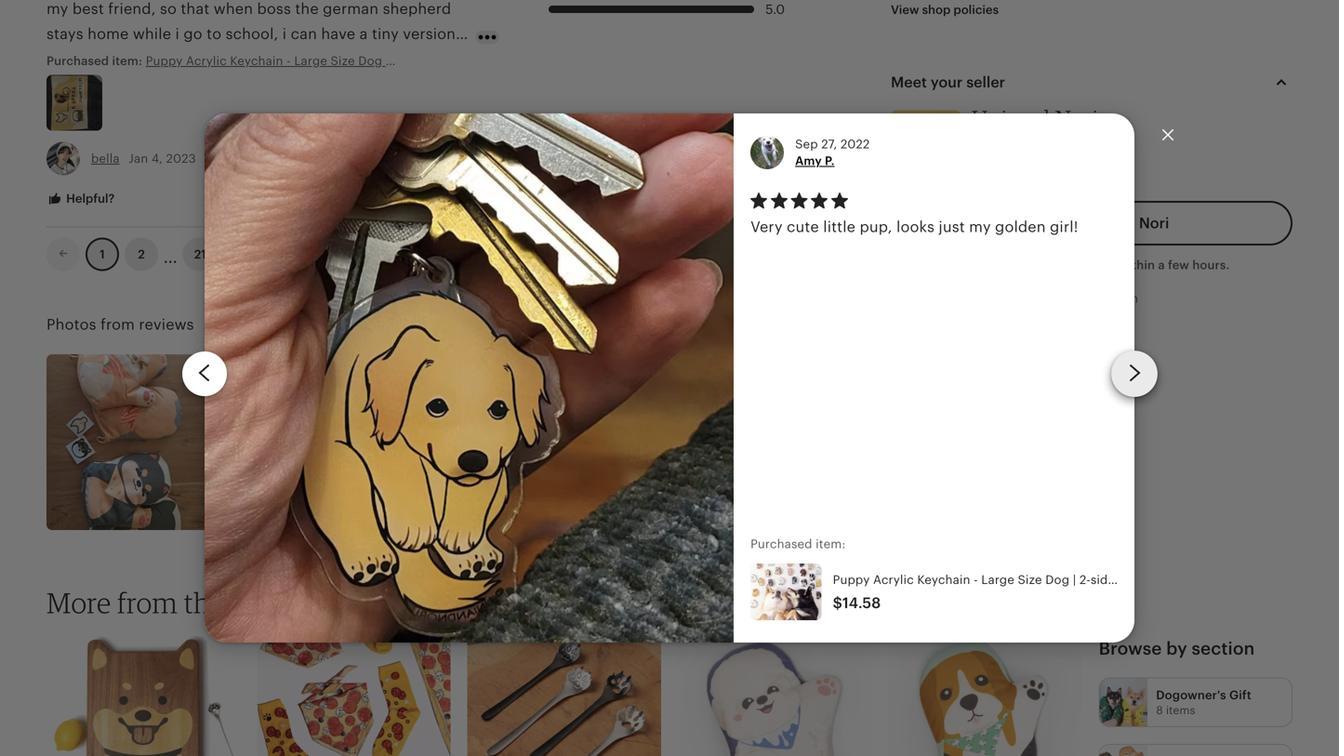 Task type: describe. For each thing, give the bounding box(es) containing it.
4,
[[152, 152, 163, 166]]

sep
[[796, 137, 819, 151]]

puppy acrylic keychain - large size dog | 2-side dog charms $ 14.58
[[833, 573, 1192, 612]]

2-
[[1080, 573, 1091, 587]]

photos from reviews dialog
[[0, 0, 1340, 757]]

nori
[[1056, 105, 1099, 132]]

uni and nori
[[972, 105, 1099, 132]]

purchased item: inside photos from reviews 'dialog'
[[751, 537, 846, 551]]

more from this shop
[[47, 586, 298, 620]]

$
[[833, 595, 843, 612]]

girl!
[[1051, 219, 1079, 236]]

1 link
[[86, 238, 119, 271]]

following
[[346, 596, 402, 610]]

pup,
[[860, 219, 893, 236]]

looks
[[897, 219, 935, 236]]

2023
[[166, 152, 196, 166]]

dogowner's
[[1157, 689, 1227, 703]]

very cute little pup, looks just my golden girl!
[[751, 219, 1079, 236]]

items
[[1167, 704, 1196, 717]]

uni and nori image
[[891, 110, 961, 180]]

5.0
[[766, 2, 785, 17]]

this for from
[[184, 586, 231, 620]]

reviews
[[139, 317, 194, 333]]

pizza bandana & socks matching set - matching dog and owner, dog lover's gift, pizza dog bandana, socks set image
[[257, 637, 451, 757]]

a
[[1159, 258, 1166, 272]]

few
[[1169, 258, 1190, 272]]

0 vertical spatial item:
[[112, 54, 142, 68]]

by
[[1167, 639, 1188, 659]]

from for reviews
[[101, 317, 135, 333]]

and
[[1013, 105, 1051, 132]]

charms
[[1146, 573, 1192, 587]]

large
[[982, 573, 1015, 587]]

view details of this review photo by bella image
[[47, 75, 102, 131]]

p.
[[825, 154, 835, 168]]

gift
[[1230, 689, 1252, 703]]

uni
[[972, 105, 1008, 132]]

2
[[138, 248, 145, 262]]

from for this
[[117, 586, 178, 620]]

item: inside photos from reviews 'dialog'
[[816, 537, 846, 551]]

item
[[1024, 292, 1050, 306]]

this for made
[[999, 292, 1021, 306]]

keychain
[[918, 573, 971, 587]]

amy p. link
[[796, 154, 835, 168]]

just
[[939, 219, 966, 236]]

puppy acrylic keychain - large size dog | 2-side dog charms image
[[751, 564, 822, 621]]

uniandnori
[[891, 292, 959, 306]]



Task type: vqa. For each thing, say whether or not it's contained in the screenshot.
1st the a d b y Etsy seller from the left
no



Task type: locate. For each thing, give the bounding box(es) containing it.
-
[[974, 573, 979, 587]]

purchased up puppy acrylic keychain - large size dog | 2-side dog charms image
[[751, 537, 813, 551]]

0 horizontal spatial purchased item:
[[47, 54, 146, 68]]

hours.
[[1193, 258, 1231, 272]]

purchased
[[47, 54, 109, 68], [751, 537, 813, 551]]

2022
[[841, 137, 870, 151]]

1 vertical spatial from
[[101, 317, 135, 333]]

golden
[[996, 219, 1047, 236]]

help
[[1082, 292, 1108, 306]]

from right help in the top of the page
[[1111, 292, 1139, 306]]

1 horizontal spatial item:
[[816, 537, 846, 551]]

within a few hours.
[[1119, 258, 1231, 272]]

0 vertical spatial from
[[1111, 292, 1139, 306]]

browse by section
[[1100, 639, 1256, 659]]

0 vertical spatial this
[[999, 292, 1021, 306]]

2 dog from the left
[[1119, 573, 1143, 587]]

from
[[1111, 292, 1139, 306], [101, 317, 135, 333], [117, 586, 178, 620]]

1 horizontal spatial purchased item:
[[751, 537, 846, 551]]

21
[[194, 248, 206, 262]]

14.58
[[843, 595, 881, 612]]

shiboard - shiba inu lover's gift, end grain handmade board, kitchen engraved pet cutting boards, gifts for dog lovers, wood barkuterie, image
[[47, 637, 240, 757]]

cute
[[787, 219, 820, 236]]

1 vertical spatial item:
[[816, 537, 846, 551]]

paw spoon | teaspoon | coffee stir stick | puppy lover's gift | doggo tableware | stainless steel utensils | dog parents dog owner image
[[468, 637, 662, 757]]

from right photos
[[101, 317, 135, 333]]

jan 4, 2023
[[125, 152, 196, 166]]

side
[[1091, 573, 1116, 587]]

amy
[[796, 154, 822, 168]]

27,
[[822, 137, 838, 151]]

this left item
[[999, 292, 1021, 306]]

purchased inside photos from reviews 'dialog'
[[751, 537, 813, 551]]

0 horizontal spatial item:
[[112, 54, 142, 68]]

1 vertical spatial purchased
[[751, 537, 813, 551]]

item:
[[112, 54, 142, 68], [816, 537, 846, 551]]

sep 27, 2022 amy p.
[[796, 137, 870, 168]]

puppy
[[833, 573, 870, 587]]

2 link
[[125, 238, 158, 271]]

doggo kitchen mitt - designed for doggy lover's kitchen glove quilted cute dog oven mitt puppy housewarming decor pet owner gift image
[[678, 637, 872, 757]]

1 horizontal spatial this
[[999, 292, 1021, 306]]

within
[[1119, 258, 1156, 272]]

shop
[[237, 586, 298, 620]]

very
[[751, 219, 783, 236]]

from right more
[[117, 586, 178, 620]]

1 dog from the left
[[1046, 573, 1070, 587]]

purchased item: up the view details of this review photo by bella
[[47, 54, 146, 68]]

dog
[[1046, 573, 1070, 587], [1119, 573, 1143, 587]]

following button
[[309, 586, 416, 620]]

8
[[1157, 704, 1164, 717]]

this left the shop
[[184, 586, 231, 620]]

1 horizontal spatial purchased
[[751, 537, 813, 551]]

photos
[[47, 317, 96, 333]]

browse
[[1100, 639, 1163, 659]]

beagle kitchen mitt - designed for beagle lover's kitchen glove quilted cute dog oven mitt puppy housewarming decor pet owner gift image
[[889, 637, 1083, 757]]

more
[[47, 586, 111, 620]]

1 vertical spatial this
[[184, 586, 231, 620]]

21 link
[[183, 238, 218, 271]]

my
[[970, 219, 992, 236]]

…
[[164, 241, 177, 268]]

uniandnori made this item with help from
[[891, 292, 1139, 306]]

size
[[1018, 573, 1043, 587]]

little
[[824, 219, 856, 236]]

made
[[963, 292, 996, 306]]

dog left |
[[1046, 573, 1070, 587]]

dogowner's gift 8 items
[[1157, 689, 1252, 717]]

purchased item: up puppy acrylic keychain - large size dog | 2-side dog charms image
[[751, 537, 846, 551]]

2 vertical spatial from
[[117, 586, 178, 620]]

purchased item:
[[47, 54, 146, 68], [751, 537, 846, 551]]

0 vertical spatial purchased item:
[[47, 54, 146, 68]]

dog right side in the right of the page
[[1119, 573, 1143, 587]]

this
[[999, 292, 1021, 306], [184, 586, 231, 620]]

0 horizontal spatial dog
[[1046, 573, 1070, 587]]

0 horizontal spatial purchased
[[47, 54, 109, 68]]

section
[[1192, 639, 1256, 659]]

see more listings in the dogowner's gift section image
[[1100, 679, 1148, 727]]

|
[[1074, 573, 1077, 587]]

see more listings in the kitchen section image
[[1100, 746, 1148, 757]]

jan
[[129, 152, 148, 166]]

1 vertical spatial purchased item:
[[751, 537, 846, 551]]

photos from reviews
[[47, 317, 194, 333]]

with
[[1054, 292, 1079, 306]]

purchased up the view details of this review photo by bella
[[47, 54, 109, 68]]

0 vertical spatial purchased
[[47, 54, 109, 68]]

1 horizontal spatial dog
[[1119, 573, 1143, 587]]

acrylic
[[874, 573, 915, 587]]

0 horizontal spatial this
[[184, 586, 231, 620]]

1
[[100, 248, 105, 262]]



